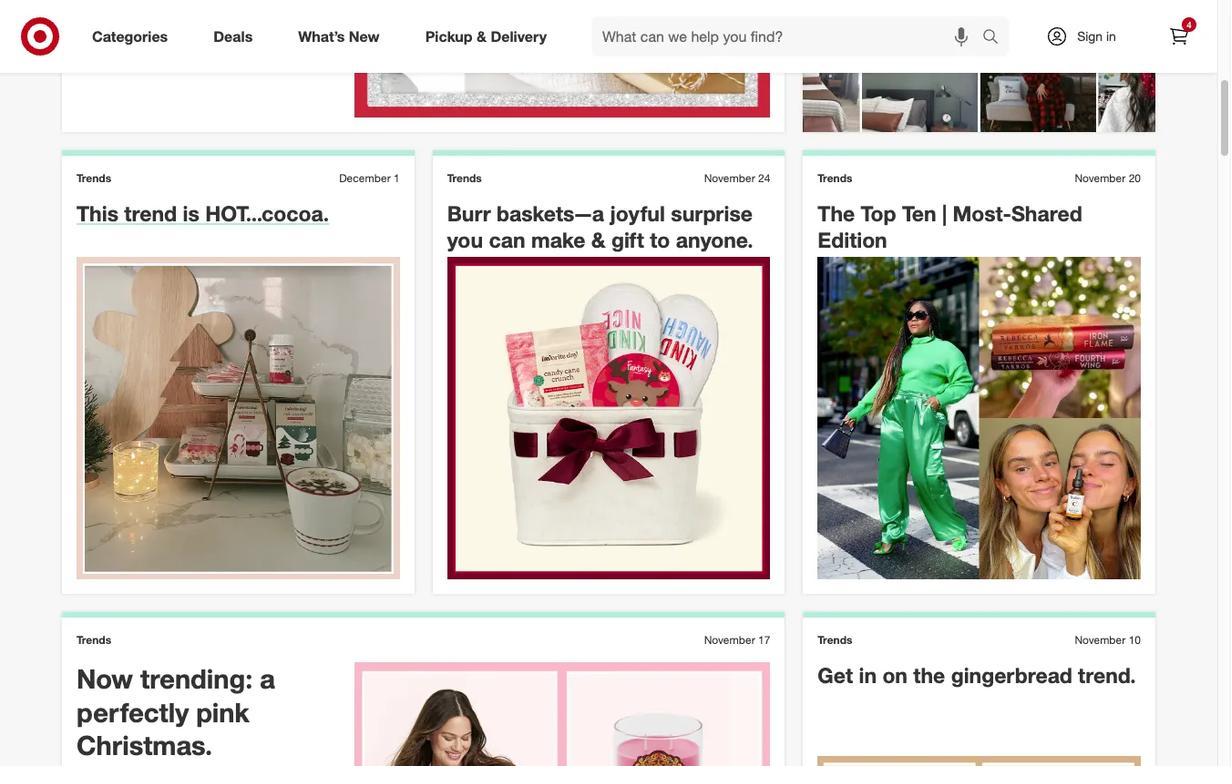 Task type: describe. For each thing, give the bounding box(es) containing it.
in for get
[[859, 663, 877, 689]]

to
[[650, 227, 670, 252]]

pink
[[196, 696, 250, 729]]

trends for the top ten | most-shared edition
[[818, 171, 853, 185]]

november 17
[[705, 634, 771, 648]]

sign
[[1078, 28, 1103, 44]]

this
[[77, 201, 119, 226]]

what's new link
[[283, 16, 403, 57]]

10
[[1129, 634, 1141, 648]]

search
[[975, 29, 1018, 47]]

burr
[[447, 201, 491, 226]]

ten
[[903, 201, 937, 226]]

delivery
[[491, 27, 547, 45]]

trends for this trend is hot...cocoa.
[[77, 171, 111, 185]]

the
[[914, 663, 946, 689]]

sign in
[[1078, 28, 1117, 44]]

What can we help you find? suggestions appear below search field
[[592, 16, 987, 57]]

pickup & delivery
[[425, 27, 547, 45]]

deals link
[[198, 16, 276, 57]]

trend
[[124, 201, 177, 226]]

& inside burr baskets—a joyful surprise you can make & gift to anyone.
[[591, 227, 606, 252]]

|
[[943, 201, 947, 226]]

anyone.
[[676, 227, 754, 252]]

now trending: a perfectly pink christmas.
[[77, 663, 275, 762]]

make
[[532, 227, 586, 252]]

you
[[447, 227, 483, 252]]

17
[[759, 634, 771, 648]]

trends for now trending: a perfectly pink christmas.
[[77, 634, 111, 648]]

november 20
[[1075, 171, 1141, 185]]

this trend is hot...cocoa.
[[77, 201, 329, 226]]

1
[[394, 171, 400, 185]]

24
[[759, 171, 771, 185]]

pickup
[[425, 27, 473, 45]]

20
[[1129, 171, 1141, 185]]

trends for get in on the gingerbread trend.
[[818, 634, 853, 648]]

top
[[861, 201, 897, 226]]

get in on the gingerbread trend.
[[818, 663, 1137, 689]]

most-
[[953, 201, 1012, 226]]

in for sign
[[1107, 28, 1117, 44]]

shared
[[1012, 201, 1083, 226]]

trends for burr baskets—a joyful surprise you can make & gift to anyone.
[[447, 171, 482, 185]]

& inside 'pickup & delivery' link
[[477, 27, 487, 45]]

sign in link
[[1031, 16, 1145, 57]]

on
[[883, 663, 908, 689]]

can
[[489, 227, 526, 252]]

november for get in on the gingerbread trend.
[[1075, 634, 1126, 648]]

is
[[183, 201, 199, 226]]

collage of people showing off their #targetstyle image
[[804, 0, 1156, 132]]

the top ten | most-shared edition
[[818, 201, 1083, 252]]

trending:
[[140, 663, 253, 696]]



Task type: locate. For each thing, give the bounding box(es) containing it.
get
[[818, 663, 853, 689]]

& left gift
[[591, 227, 606, 252]]

november 24
[[705, 171, 771, 185]]

trends
[[77, 171, 111, 185], [447, 171, 482, 185], [818, 171, 853, 185], [77, 634, 111, 648], [818, 634, 853, 648]]

trends up the the
[[818, 171, 853, 185]]

november left 20
[[1075, 171, 1126, 185]]

search button
[[975, 16, 1018, 60]]

0 horizontal spatial &
[[477, 27, 487, 45]]

december 1
[[339, 171, 400, 185]]

new
[[349, 27, 380, 45]]

& right "pickup"
[[477, 27, 487, 45]]

0 horizontal spatial in
[[859, 663, 877, 689]]

what's new
[[298, 27, 380, 45]]

a
[[260, 663, 275, 696]]

november left 17
[[705, 634, 756, 648]]

5 festive decor trends to holidize your home this season. image
[[354, 0, 771, 118]]

0 vertical spatial in
[[1107, 28, 1117, 44]]

trends up this
[[77, 171, 111, 185]]

in left on
[[859, 663, 877, 689]]

surprise
[[671, 201, 753, 226]]

get in on the gingerbread trend. image
[[818, 756, 1141, 767]]

this trend is hot...cocoa. image
[[77, 257, 400, 580]]

trends up now
[[77, 634, 111, 648]]

trends up "burr"
[[447, 171, 482, 185]]

the top ten | most-shared edition image
[[818, 257, 1141, 580]]

in
[[1107, 28, 1117, 44], [859, 663, 877, 689]]

christmas.
[[77, 729, 213, 762]]

4
[[1187, 19, 1192, 30]]

gift
[[612, 227, 644, 252]]

gingerbread
[[952, 663, 1073, 689]]

november left 24
[[705, 171, 756, 185]]

november for now trending: a perfectly pink christmas.
[[705, 634, 756, 648]]

joyful
[[610, 201, 666, 226]]

burr baskets—a joyful surprise you can make & gift to anyone.
[[447, 201, 754, 252]]

december
[[339, 171, 391, 185]]

1 vertical spatial in
[[859, 663, 877, 689]]

burr baskets—a joyful surprise you can make & gift to anyone. image
[[447, 257, 771, 580]]

trend.
[[1079, 663, 1137, 689]]

1 vertical spatial &
[[591, 227, 606, 252]]

&
[[477, 27, 487, 45], [591, 227, 606, 252]]

pickup & delivery link
[[410, 16, 570, 57]]

deals
[[214, 27, 253, 45]]

perfectly
[[77, 696, 189, 729]]

november left 10
[[1075, 634, 1126, 648]]

baskets—a
[[497, 201, 605, 226]]

categories link
[[77, 16, 191, 57]]

0 vertical spatial &
[[477, 27, 487, 45]]

november for burr baskets—a joyful surprise you can make & gift to anyone.
[[705, 171, 756, 185]]

what's
[[298, 27, 345, 45]]

the
[[818, 201, 855, 226]]

hot...cocoa.
[[205, 201, 329, 226]]

1 horizontal spatial &
[[591, 227, 606, 252]]

edition
[[818, 227, 888, 252]]

november 10
[[1075, 634, 1141, 648]]

4 link
[[1160, 16, 1200, 57]]

november for the top ten | most-shared edition
[[1075, 171, 1126, 185]]

categories
[[92, 27, 168, 45]]

1 horizontal spatial in
[[1107, 28, 1117, 44]]

trends up the get
[[818, 634, 853, 648]]

november
[[705, 171, 756, 185], [1075, 171, 1126, 185], [705, 634, 756, 648], [1075, 634, 1126, 648]]

now trending: a perfectly pink christmas. image
[[354, 663, 771, 767]]

now
[[77, 663, 133, 696]]

in right sign at the right
[[1107, 28, 1117, 44]]



Task type: vqa. For each thing, say whether or not it's contained in the screenshot.
the wondershop™ to the right
no



